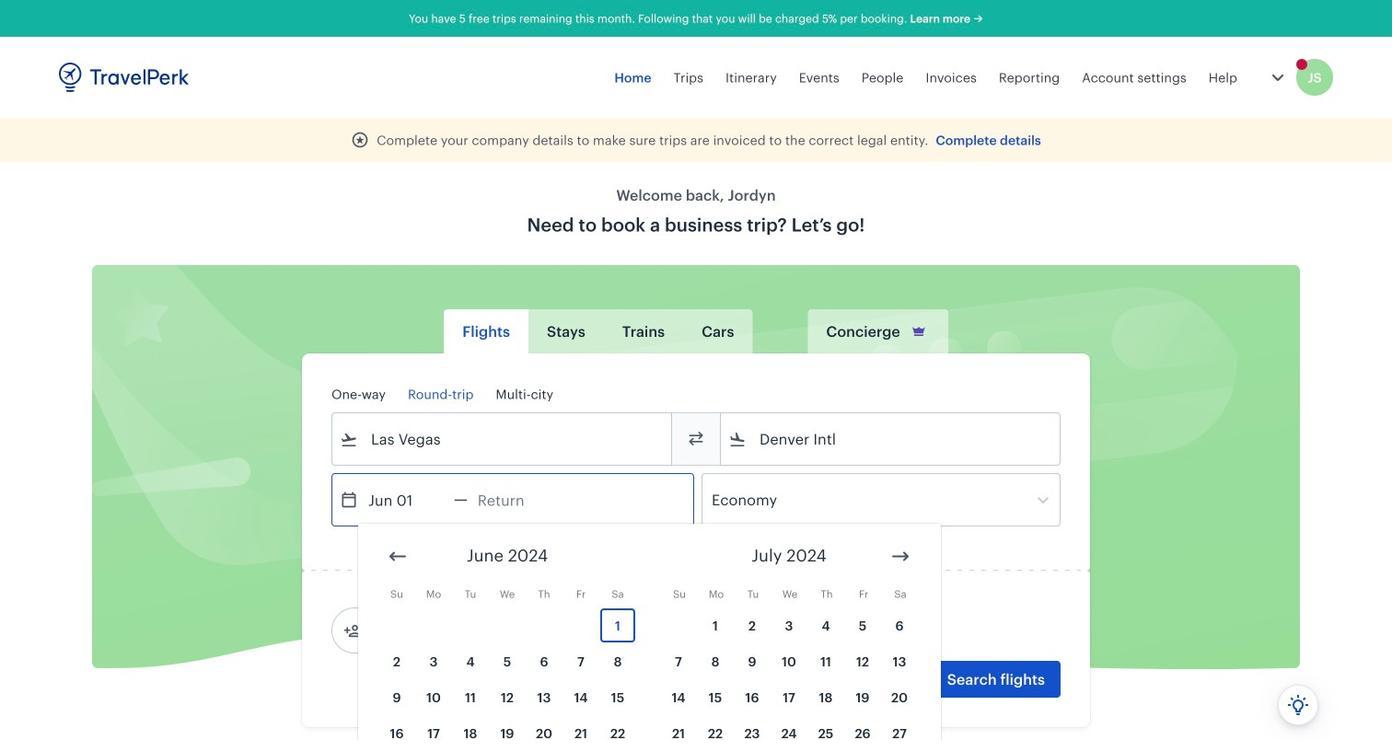 Task type: locate. For each thing, give the bounding box(es) containing it.
From search field
[[358, 424, 647, 454]]

Return text field
[[468, 474, 563, 526]]

move backward to switch to the previous month. image
[[387, 545, 409, 568]]

To search field
[[747, 424, 1036, 454]]

Depart text field
[[358, 474, 454, 526]]



Task type: vqa. For each thing, say whether or not it's contained in the screenshot.
Delta Air Lines icon to the top
no



Task type: describe. For each thing, give the bounding box(es) containing it.
calendar application
[[358, 524, 1392, 740]]

Add first traveler search field
[[362, 616, 553, 645]]

move forward to switch to the next month. image
[[889, 545, 911, 568]]



